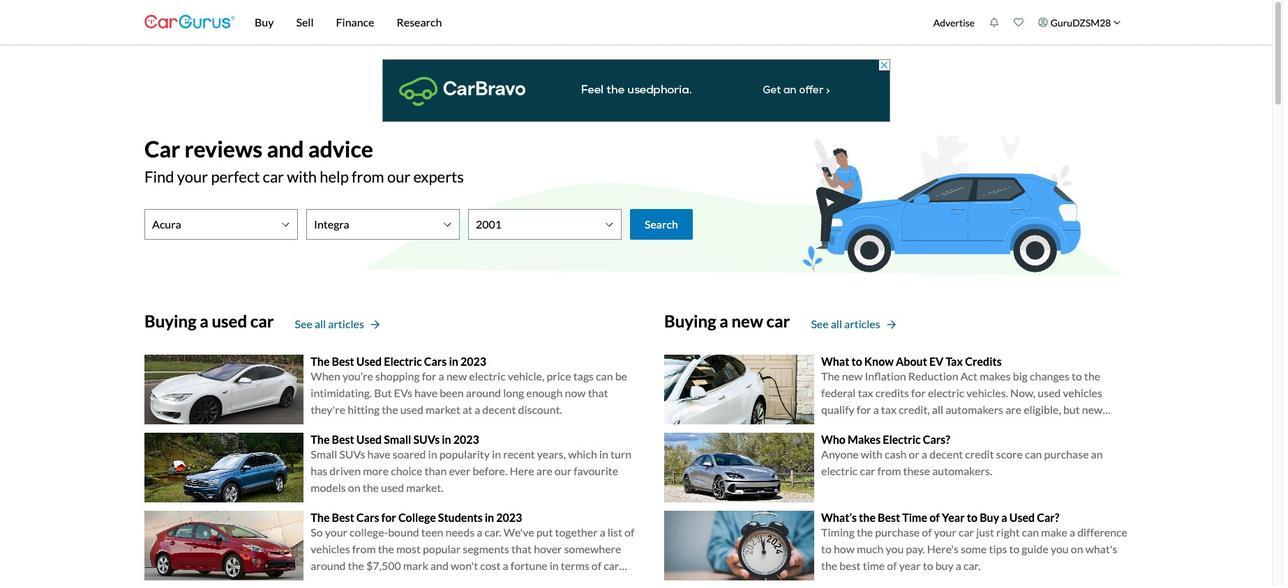 Task type: locate. For each thing, give the bounding box(es) containing it.
buy up just
[[980, 511, 999, 525]]

2 see all articles from the left
[[811, 318, 880, 331]]

the down they're
[[311, 433, 330, 446]]

electric inside the best used electric cars in 2023 when you're shopping for a new electric vehicle, price tags can be intimidating. but evs have been around long enough now that they're hitting the used market at a decent discount.
[[384, 355, 422, 368]]

1 horizontal spatial have
[[414, 387, 438, 400]]

your inside what's the best time of year to buy a used car? timing the purchase of your car just right can make a difference to how much you pay. here's some tips to guide you on what's the best time of year to buy a car.
[[934, 526, 957, 539]]

the down what
[[821, 370, 840, 383]]

1 vertical spatial from
[[877, 465, 901, 478]]

1 vertical spatial with
[[861, 448, 883, 461]]

has
[[311, 465, 327, 478]]

the up $7,500
[[378, 543, 394, 556]]

1 vertical spatial that
[[512, 543, 532, 556]]

used down changes at the right
[[1038, 387, 1061, 400]]

best up college-
[[332, 511, 354, 525]]

menu
[[926, 3, 1128, 42]]

see all articles link
[[295, 316, 380, 333], [811, 316, 896, 333]]

2 vertical spatial from
[[352, 543, 376, 556]]

now,
[[1010, 387, 1036, 400]]

car. up segments
[[484, 526, 502, 539]]

1 horizontal spatial decent
[[930, 448, 963, 461]]

what's
[[821, 511, 857, 525]]

a inside what to know about ev tax credits the new inflation reduction act makes big changes to the federal tax credits for electric vehicles. now, used vehicles qualify for a tax credit, all automakers are eligible, but new restrictions limit which vehicles qualify.
[[873, 403, 879, 417]]

much
[[857, 543, 884, 556]]

1 horizontal spatial are
[[1006, 403, 1022, 417]]

2023
[[460, 355, 486, 368], [453, 433, 479, 446], [496, 511, 522, 525]]

for inside the best used electric cars in 2023 when you're shopping for a new electric vehicle, price tags can be intimidating. but evs have been around long enough now that they're hitting the used market at a decent discount.
[[422, 370, 436, 383]]

together
[[555, 526, 598, 539]]

that
[[588, 387, 608, 400], [512, 543, 532, 556]]

new up been at the bottom of the page
[[446, 370, 467, 383]]

from inside the best cars for college students in 2023 so your college-bound teen needs a car. we've put together a list of vehicles from the most popular segments that hover somewhere around the $7,500 mark and won't cost a fortune in terms of car insurance.
[[352, 543, 376, 556]]

the up "insurance."
[[348, 560, 364, 573]]

your right so
[[325, 526, 347, 539]]

guide
[[1022, 543, 1049, 556]]

0 horizontal spatial buy
[[255, 15, 274, 29]]

which down credit,
[[904, 420, 933, 433]]

small up has
[[311, 448, 337, 461]]

1 vertical spatial around
[[311, 560, 346, 573]]

2023 inside the best used electric cars in 2023 when you're shopping for a new electric vehicle, price tags can be intimidating. but evs have been around long enough now that they're hitting the used market at a decent discount.
[[460, 355, 486, 368]]

can right score
[[1025, 448, 1042, 461]]

2 buying from the left
[[664, 311, 716, 331]]

1 horizontal spatial our
[[555, 465, 572, 478]]

the right changes at the right
[[1084, 370, 1100, 383]]

all right credit,
[[932, 403, 943, 417]]

1 horizontal spatial that
[[588, 387, 608, 400]]

1 horizontal spatial buy
[[980, 511, 999, 525]]

electric inside the best used electric cars in 2023 when you're shopping for a new electric vehicle, price tags can be intimidating. but evs have been around long enough now that they're hitting the used market at a decent discount.
[[469, 370, 506, 383]]

advertise
[[933, 16, 975, 28]]

see all articles up when
[[295, 318, 364, 331]]

car. inside the best cars for college students in 2023 so your college-bound teen needs a car. we've put together a list of vehicles from the most popular segments that hover somewhere around the $7,500 mark and won't cost a fortune in terms of car insurance.
[[484, 526, 502, 539]]

the best cars for college students in 2023 image
[[144, 511, 304, 581]]

which up favourite
[[568, 448, 597, 461]]

hitting
[[348, 403, 380, 417]]

college-
[[350, 526, 388, 539]]

have inside the best used electric cars in 2023 when you're shopping for a new electric vehicle, price tags can be intimidating. but evs have been around long enough now that they're hitting the used market at a decent discount.
[[414, 387, 438, 400]]

buy left sell
[[255, 15, 274, 29]]

our left experts
[[387, 168, 410, 187]]

1 horizontal spatial see all articles link
[[811, 316, 896, 333]]

our inside car reviews and advice find your perfect car with help from our experts
[[387, 168, 410, 187]]

2 horizontal spatial all
[[932, 403, 943, 417]]

vehicles up but
[[1063, 387, 1102, 400]]

menu bar
[[235, 0, 926, 45]]

the inside what to know about ev tax credits the new inflation reduction act makes big changes to the federal tax credits for electric vehicles. now, used vehicles qualify for a tax credit, all automakers are eligible, but new restrictions limit which vehicles qualify.
[[821, 370, 840, 383]]

0 horizontal spatial buying
[[144, 311, 197, 331]]

0 horizontal spatial which
[[568, 448, 597, 461]]

0 vertical spatial electric
[[469, 370, 506, 383]]

1 arrow right image from the left
[[371, 321, 380, 330]]

0 vertical spatial and
[[267, 135, 304, 163]]

used for you're
[[356, 355, 382, 368]]

from right help
[[352, 168, 384, 187]]

the up so
[[311, 511, 330, 525]]

arrow right image
[[371, 321, 380, 330], [887, 321, 896, 330]]

around
[[466, 387, 501, 400], [311, 560, 346, 573]]

2 see from the left
[[811, 318, 829, 331]]

from down cash
[[877, 465, 901, 478]]

with inside who makes electric cars? anyone with cash or a decent credit score can purchase an electric car from these automakers.
[[861, 448, 883, 461]]

see all articles link up what
[[811, 316, 896, 333]]

1 vertical spatial our
[[555, 465, 572, 478]]

1 horizontal spatial with
[[861, 448, 883, 461]]

new up federal
[[842, 370, 863, 383]]

for up bound
[[381, 511, 396, 525]]

or
[[909, 448, 920, 461]]

small up soared
[[384, 433, 411, 446]]

vehicle,
[[508, 370, 545, 383]]

electric
[[384, 355, 422, 368], [883, 433, 921, 446]]

all for buying a used car
[[315, 318, 326, 331]]

1 vertical spatial have
[[367, 448, 391, 461]]

advice
[[308, 135, 373, 163]]

used down choice
[[381, 481, 404, 495]]

0 vertical spatial decent
[[482, 403, 516, 417]]

best inside the best cars for college students in 2023 so your college-bound teen needs a car. we've put together a list of vehicles from the most popular segments that hover somewhere around the $7,500 mark and won't cost a fortune in terms of car insurance.
[[332, 511, 354, 525]]

buy
[[935, 560, 954, 573]]

the for the best used electric cars in 2023 when you're shopping for a new electric vehicle, price tags can be intimidating. but evs have been around long enough now that they're hitting the used market at a decent discount.
[[311, 355, 330, 368]]

your down what's the best time of year to buy a used car? link
[[934, 526, 957, 539]]

evs
[[394, 387, 412, 400]]

used down evs
[[400, 403, 423, 417]]

best for so
[[332, 511, 354, 525]]

2 horizontal spatial electric
[[928, 387, 964, 400]]

a
[[200, 311, 209, 331], [720, 311, 728, 331], [439, 370, 444, 383], [475, 403, 480, 417], [873, 403, 879, 417], [922, 448, 927, 461], [1001, 511, 1007, 525], [477, 526, 482, 539], [600, 526, 605, 539], [1070, 526, 1075, 539], [503, 560, 508, 573], [956, 560, 961, 573]]

see all articles link for buying a new car
[[811, 316, 896, 333]]

0 horizontal spatial electric
[[469, 370, 506, 383]]

0 horizontal spatial with
[[287, 168, 317, 187]]

qualify
[[821, 403, 855, 417]]

1 horizontal spatial arrow right image
[[887, 321, 896, 330]]

and left advice
[[267, 135, 304, 163]]

act
[[961, 370, 978, 383]]

reviews
[[185, 135, 263, 163]]

our down years,
[[555, 465, 572, 478]]

1 vertical spatial decent
[[930, 448, 963, 461]]

that inside the best used electric cars in 2023 when you're shopping for a new electric vehicle, price tags can be intimidating. but evs have been around long enough now that they're hitting the used market at a decent discount.
[[588, 387, 608, 400]]

1 vertical spatial suvs
[[339, 448, 365, 461]]

arrow right image for buying a new car
[[887, 321, 896, 330]]

see
[[295, 318, 312, 331], [811, 318, 829, 331]]

0 vertical spatial cars
[[424, 355, 447, 368]]

electric inside who makes electric cars? anyone with cash or a decent credit score can purchase an electric car from these automakers.
[[821, 465, 858, 478]]

2023 up been at the bottom of the page
[[460, 355, 486, 368]]

1 vertical spatial on
[[1071, 543, 1083, 556]]

right
[[996, 526, 1020, 539]]

cars up college-
[[356, 511, 379, 525]]

0 vertical spatial that
[[588, 387, 608, 400]]

college
[[398, 511, 436, 525]]

2 vertical spatial can
[[1022, 526, 1039, 539]]

in up than
[[428, 448, 437, 461]]

1 buying from the left
[[144, 311, 197, 331]]

research
[[397, 15, 442, 29]]

all up what
[[831, 318, 842, 331]]

decent inside who makes electric cars? anyone with cash or a decent credit score can purchase an electric car from these automakers.
[[930, 448, 963, 461]]

2 arrow right image from the left
[[887, 321, 896, 330]]

cars up been at the bottom of the page
[[424, 355, 447, 368]]

0 vertical spatial used
[[356, 355, 382, 368]]

1 vertical spatial electric
[[928, 387, 964, 400]]

ever
[[449, 465, 471, 478]]

see all articles link up when
[[295, 316, 380, 333]]

articles
[[328, 318, 364, 331], [844, 318, 880, 331]]

year
[[899, 560, 921, 573]]

buying
[[144, 311, 197, 331], [664, 311, 716, 331]]

best inside what's the best time of year to buy a used car? timing the purchase of your car just right can make a difference to how much you pay. here's some tips to guide you on what's the best time of year to buy a car.
[[878, 511, 900, 525]]

see all articles link for buying a used car
[[295, 316, 380, 333]]

1 horizontal spatial articles
[[844, 318, 880, 331]]

0 vertical spatial from
[[352, 168, 384, 187]]

students
[[438, 511, 483, 525]]

best up you're
[[332, 355, 354, 368]]

1 vertical spatial small
[[311, 448, 337, 461]]

electric up long
[[469, 370, 506, 383]]

eligible,
[[1024, 403, 1061, 417]]

chevron down image
[[1114, 19, 1121, 26]]

arrow right image for buying a used car
[[371, 321, 380, 330]]

decent
[[482, 403, 516, 417], [930, 448, 963, 461]]

are down years,
[[536, 465, 552, 478]]

can up guide
[[1022, 526, 1039, 539]]

market
[[426, 403, 460, 417]]

0 horizontal spatial see all articles
[[295, 318, 364, 331]]

0 horizontal spatial your
[[177, 168, 208, 187]]

and down popular
[[430, 560, 449, 573]]

here
[[510, 465, 534, 478]]

1 articles from the left
[[328, 318, 364, 331]]

1 horizontal spatial cars
[[424, 355, 447, 368]]

best
[[840, 560, 861, 573]]

0 vertical spatial vehicles
[[1063, 387, 1102, 400]]

purchase left an
[[1044, 448, 1089, 461]]

1 horizontal spatial electric
[[821, 465, 858, 478]]

2 vertical spatial 2023
[[496, 511, 522, 525]]

$7,500
[[366, 560, 401, 573]]

from
[[352, 168, 384, 187], [877, 465, 901, 478], [352, 543, 376, 556]]

1 horizontal spatial see
[[811, 318, 829, 331]]

vehicles.
[[967, 387, 1008, 400]]

0 horizontal spatial purchase
[[875, 526, 920, 539]]

on
[[348, 481, 360, 495], [1071, 543, 1083, 556]]

articles for buying a new car
[[844, 318, 880, 331]]

list
[[608, 526, 622, 539]]

what's the best time of year to buy a used car? link
[[821, 511, 1060, 525]]

some
[[961, 543, 987, 556]]

decent down 'cars?'
[[930, 448, 963, 461]]

the best cars for college students in 2023 link
[[311, 511, 522, 525]]

best inside "the best used small suvs in 2023 small suvs have soared in popularity in recent years, which in turn has driven more choice than ever before. here are our favourite models on the used market."
[[332, 433, 354, 446]]

can
[[596, 370, 613, 383], [1025, 448, 1042, 461], [1022, 526, 1039, 539]]

0 horizontal spatial on
[[348, 481, 360, 495]]

used
[[212, 311, 247, 331], [1038, 387, 1061, 400], [400, 403, 423, 417], [381, 481, 404, 495]]

tax up "limit"
[[881, 403, 897, 417]]

1 vertical spatial purchase
[[875, 526, 920, 539]]

0 horizontal spatial that
[[512, 543, 532, 556]]

0 horizontal spatial electric
[[384, 355, 422, 368]]

purchase inside who makes electric cars? anyone with cash or a decent credit score can purchase an electric car from these automakers.
[[1044, 448, 1089, 461]]

purchase for the
[[875, 526, 920, 539]]

best for suvs
[[332, 433, 354, 446]]

1 horizontal spatial on
[[1071, 543, 1083, 556]]

0 vertical spatial are
[[1006, 403, 1022, 417]]

when
[[311, 370, 340, 383]]

the for the best used small suvs in 2023 small suvs have soared in popularity in recent years, which in turn has driven more choice than ever before. here are our favourite models on the used market.
[[311, 433, 330, 446]]

to
[[852, 355, 862, 368], [1072, 370, 1082, 383], [967, 511, 978, 525], [821, 543, 832, 556], [1009, 543, 1020, 556], [923, 560, 933, 573]]

1 horizontal spatial electric
[[883, 433, 921, 446]]

the inside "the best used small suvs in 2023 small suvs have soared in popularity in recent years, which in turn has driven more choice than ever before. here are our favourite models on the used market."
[[311, 433, 330, 446]]

a inside who makes electric cars? anyone with cash or a decent credit score can purchase an electric car from these automakers.
[[922, 448, 927, 461]]

0 vertical spatial with
[[287, 168, 317, 187]]

the inside the best cars for college students in 2023 so your college-bound teen needs a car. we've put together a list of vehicles from the most popular segments that hover somewhere around the $7,500 mark and won't cost a fortune in terms of car insurance.
[[311, 511, 330, 525]]

suvs up the driven
[[339, 448, 365, 461]]

somewhere
[[564, 543, 621, 556]]

2 see all articles link from the left
[[811, 316, 896, 333]]

1 vertical spatial car.
[[964, 560, 981, 573]]

0 vertical spatial car.
[[484, 526, 502, 539]]

0 horizontal spatial decent
[[482, 403, 516, 417]]

all
[[315, 318, 326, 331], [831, 318, 842, 331], [932, 403, 943, 417]]

with down "makes"
[[861, 448, 883, 461]]

the inside "the best used small suvs in 2023 small suvs have soared in popularity in recent years, which in turn has driven more choice than ever before. here are our favourite models on the used market."
[[363, 481, 379, 495]]

in right students
[[485, 511, 494, 525]]

with left help
[[287, 168, 317, 187]]

that for we've
[[512, 543, 532, 556]]

0 vertical spatial purchase
[[1044, 448, 1089, 461]]

the best used small suvs in 2023 image
[[144, 433, 304, 503]]

cars inside the best used electric cars in 2023 when you're shopping for a new electric vehicle, price tags can be intimidating. but evs have been around long enough now that they're hitting the used market at a decent discount.
[[424, 355, 447, 368]]

the best used small suvs in 2023 small suvs have soared in popularity in recent years, which in turn has driven more choice than ever before. here are our favourite models on the used market.
[[311, 433, 632, 495]]

articles up you're
[[328, 318, 364, 331]]

score
[[996, 448, 1023, 461]]

2023 inside "the best used small suvs in 2023 small suvs have soared in popularity in recent years, which in turn has driven more choice than ever before. here are our favourite models on the used market."
[[453, 433, 479, 446]]

the inside the best used electric cars in 2023 when you're shopping for a new electric vehicle, price tags can be intimidating. but evs have been around long enough now that they're hitting the used market at a decent discount.
[[311, 355, 330, 368]]

the down but
[[382, 403, 398, 417]]

see all articles up what
[[811, 318, 880, 331]]

1 horizontal spatial see all articles
[[811, 318, 880, 331]]

0 vertical spatial tax
[[858, 387, 873, 400]]

that down tags
[[588, 387, 608, 400]]

in down hover
[[550, 560, 559, 573]]

find
[[144, 168, 174, 187]]

on left what's
[[1071, 543, 1083, 556]]

0 vertical spatial on
[[348, 481, 360, 495]]

cars inside the best cars for college students in 2023 so your college-bound teen needs a car. we've put together a list of vehicles from the most popular segments that hover somewhere around the $7,500 mark and won't cost a fortune in terms of car insurance.
[[356, 511, 379, 525]]

have right evs
[[414, 387, 438, 400]]

from inside who makes electric cars? anyone with cash or a decent credit score can purchase an electric car from these automakers.
[[877, 465, 901, 478]]

cargurus logo homepage link link
[[144, 2, 235, 42]]

1 see from the left
[[295, 318, 312, 331]]

buying for buying a new car
[[664, 311, 716, 331]]

suvs up soared
[[413, 433, 440, 446]]

and
[[267, 135, 304, 163], [430, 560, 449, 573]]

around up at
[[466, 387, 501, 400]]

best for you're
[[332, 355, 354, 368]]

these
[[903, 465, 930, 478]]

2023 up we've
[[496, 511, 522, 525]]

0 horizontal spatial arrow right image
[[371, 321, 380, 330]]

1 horizontal spatial purchase
[[1044, 448, 1089, 461]]

decent down long
[[482, 403, 516, 417]]

buy inside what's the best time of year to buy a used car? timing the purchase of your car just right can make a difference to how much you pay. here's some tips to guide you on what's the best time of year to buy a car.
[[980, 511, 999, 525]]

best up the driven
[[332, 433, 354, 446]]

0 horizontal spatial see
[[295, 318, 312, 331]]

credits
[[965, 355, 1002, 368]]

1 horizontal spatial around
[[466, 387, 501, 400]]

1 horizontal spatial your
[[325, 526, 347, 539]]

have up more
[[367, 448, 391, 461]]

used inside the best used electric cars in 2023 when you're shopping for a new electric vehicle, price tags can be intimidating. but evs have been around long enough now that they're hitting the used market at a decent discount.
[[400, 403, 423, 417]]

purchase for can
[[1044, 448, 1089, 461]]

1 vertical spatial used
[[356, 433, 382, 446]]

favourite
[[574, 465, 618, 478]]

1 vertical spatial tax
[[881, 403, 897, 417]]

1 horizontal spatial suvs
[[413, 433, 440, 446]]

been
[[440, 387, 464, 400]]

are down now,
[[1006, 403, 1022, 417]]

1 vertical spatial buy
[[980, 511, 999, 525]]

car inside the best cars for college students in 2023 so your college-bound teen needs a car. we've put together a list of vehicles from the most popular segments that hover somewhere around the $7,500 mark and won't cost a fortune in terms of car insurance.
[[604, 560, 619, 573]]

0 horizontal spatial all
[[315, 318, 326, 331]]

2 vertical spatial electric
[[821, 465, 858, 478]]

0 vertical spatial electric
[[384, 355, 422, 368]]

all inside what to know about ev tax credits the new inflation reduction act makes big changes to the federal tax credits for electric vehicles. now, used vehicles qualify for a tax credit, all automakers are eligible, but new restrictions limit which vehicles qualify.
[[932, 403, 943, 417]]

1 horizontal spatial vehicles
[[935, 420, 974, 433]]

all up when
[[315, 318, 326, 331]]

0 horizontal spatial see all articles link
[[295, 316, 380, 333]]

0 vertical spatial can
[[596, 370, 613, 383]]

1 vertical spatial 2023
[[453, 433, 479, 446]]

1 vertical spatial and
[[430, 560, 449, 573]]

arrow right image up the best used electric cars in 2023 link
[[371, 321, 380, 330]]

purchase
[[1044, 448, 1089, 461], [875, 526, 920, 539]]

best left time
[[878, 511, 900, 525]]

here's
[[927, 543, 959, 556]]

electric up cash
[[883, 433, 921, 446]]

1 horizontal spatial buying
[[664, 311, 716, 331]]

used inside the best used electric cars in 2023 when you're shopping for a new electric vehicle, price tags can be intimidating. but evs have been around long enough now that they're hitting the used market at a decent discount.
[[356, 355, 382, 368]]

1 see all articles from the left
[[295, 318, 364, 331]]

articles for buying a used car
[[328, 318, 364, 331]]

for
[[422, 370, 436, 383], [911, 387, 926, 400], [857, 403, 871, 417], [381, 511, 396, 525]]

can inside the best used electric cars in 2023 when you're shopping for a new electric vehicle, price tags can be intimidating. but evs have been around long enough now that they're hitting the used market at a decent discount.
[[596, 370, 613, 383]]

vehicles down automakers
[[935, 420, 974, 433]]

in left turn
[[599, 448, 608, 461]]

2023 for the best used electric cars in 2023
[[460, 355, 486, 368]]

0 horizontal spatial and
[[267, 135, 304, 163]]

1 vertical spatial are
[[536, 465, 552, 478]]

arrow right image up know
[[887, 321, 896, 330]]

1 see all articles link from the left
[[295, 316, 380, 333]]

1 vertical spatial which
[[568, 448, 597, 461]]

0 horizontal spatial vehicles
[[311, 543, 350, 556]]

tax down inflation
[[858, 387, 873, 400]]

on down the driven
[[348, 481, 360, 495]]

2 articles from the left
[[844, 318, 880, 331]]

from down college-
[[352, 543, 376, 556]]

we've
[[504, 526, 534, 539]]

used inside "the best used small suvs in 2023 small suvs have soared in popularity in recent years, which in turn has driven more choice than ever before. here are our favourite models on the used market."
[[356, 433, 382, 446]]

0 horizontal spatial cars
[[356, 511, 379, 525]]

1 horizontal spatial car.
[[964, 560, 981, 573]]

0 horizontal spatial car.
[[484, 526, 502, 539]]

for inside the best cars for college students in 2023 so your college-bound teen needs a car. we've put together a list of vehicles from the most popular segments that hover somewhere around the $7,500 mark and won't cost a fortune in terms of car insurance.
[[381, 511, 396, 525]]

0 vertical spatial buy
[[255, 15, 274, 29]]

on inside "the best used small suvs in 2023 small suvs have soared in popularity in recent years, which in turn has driven more choice than ever before. here are our favourite models on the used market."
[[348, 481, 360, 495]]

what to know about ev tax credits image
[[664, 355, 814, 425]]

purchase down time
[[875, 526, 920, 539]]

you left pay.
[[886, 543, 904, 556]]

menu bar containing buy
[[235, 0, 926, 45]]

0 horizontal spatial are
[[536, 465, 552, 478]]

0 vertical spatial 2023
[[460, 355, 486, 368]]

0 horizontal spatial have
[[367, 448, 391, 461]]

electric down reduction
[[928, 387, 964, 400]]

that down we've
[[512, 543, 532, 556]]

finance button
[[325, 0, 385, 45]]

around inside the best cars for college students in 2023 so your college-bound teen needs a car. we've put together a list of vehicles from the most popular segments that hover somewhere around the $7,500 mark and won't cost a fortune in terms of car insurance.
[[311, 560, 346, 573]]

the up when
[[311, 355, 330, 368]]

car inside car reviews and advice find your perfect car with help from our experts
[[263, 168, 284, 187]]

0 vertical spatial which
[[904, 420, 933, 433]]

used up right
[[1009, 511, 1035, 525]]

best inside the best used electric cars in 2023 when you're shopping for a new electric vehicle, price tags can be intimidating. but evs have been around long enough now that they're hitting the used market at a decent discount.
[[332, 355, 354, 368]]

1 horizontal spatial and
[[430, 560, 449, 573]]

electric down "anyone"
[[821, 465, 858, 478]]

that inside the best cars for college students in 2023 so your college-bound teen needs a car. we've put together a list of vehicles from the most popular segments that hover somewhere around the $7,500 mark and won't cost a fortune in terms of car insurance.
[[512, 543, 532, 556]]

2023 up popularity
[[453, 433, 479, 446]]

0 horizontal spatial you
[[886, 543, 904, 556]]

car. down some
[[964, 560, 981, 573]]

electric up shopping
[[384, 355, 422, 368]]

now
[[565, 387, 586, 400]]

0 vertical spatial around
[[466, 387, 501, 400]]

just
[[976, 526, 994, 539]]

0 horizontal spatial our
[[387, 168, 410, 187]]

2 you from the left
[[1051, 543, 1069, 556]]

used up you're
[[356, 355, 382, 368]]

purchase inside what's the best time of year to buy a used car? timing the purchase of your car just right can make a difference to how much you pay. here's some tips to guide you on what's the best time of year to buy a car.
[[875, 526, 920, 539]]

0 vertical spatial small
[[384, 433, 411, 446]]

1 horizontal spatial which
[[904, 420, 933, 433]]

new
[[732, 311, 763, 331], [446, 370, 467, 383], [842, 370, 863, 383], [1082, 403, 1103, 417]]

on inside what's the best time of year to buy a used car? timing the purchase of your car just right can make a difference to how much you pay. here's some tips to guide you on what's the best time of year to buy a car.
[[1071, 543, 1083, 556]]

0 horizontal spatial articles
[[328, 318, 364, 331]]

advertise link
[[926, 3, 982, 42]]

see up what
[[811, 318, 829, 331]]

articles up know
[[844, 318, 880, 331]]

intimidating.
[[311, 387, 372, 400]]



Task type: vqa. For each thing, say whether or not it's contained in the screenshot.
the Reduction
yes



Task type: describe. For each thing, give the bounding box(es) containing it.
market.
[[406, 481, 444, 495]]

used for suvs
[[356, 433, 382, 446]]

pay.
[[906, 543, 925, 556]]

most
[[396, 543, 421, 556]]

the best used electric cars in 2023 link
[[311, 355, 486, 368]]

teen
[[421, 526, 443, 539]]

2023 inside the best cars for college students in 2023 so your college-bound teen needs a car. we've put together a list of vehicles from the most popular segments that hover somewhere around the $7,500 mark and won't cost a fortune in terms of car insurance.
[[496, 511, 522, 525]]

see all articles for buying a used car
[[295, 318, 364, 331]]

they're
[[311, 403, 345, 417]]

what to know about ev tax credits link
[[821, 355, 1002, 368]]

terms
[[561, 560, 589, 573]]

saved cars image
[[1014, 17, 1024, 27]]

decent inside the best used electric cars in 2023 when you're shopping for a new electric vehicle, price tags can be intimidating. but evs have been around long enough now that they're hitting the used market at a decent discount.
[[482, 403, 516, 417]]

before.
[[473, 465, 508, 478]]

electric inside what to know about ev tax credits the new inflation reduction act makes big changes to the federal tax credits for electric vehicles. now, used vehicles qualify for a tax credit, all automakers are eligible, but new restrictions limit which vehicles qualify.
[[928, 387, 964, 400]]

buying for buying a used car
[[144, 311, 197, 331]]

makes
[[848, 433, 881, 446]]

needs
[[446, 526, 475, 539]]

2023 for the best used small suvs in 2023
[[453, 433, 479, 446]]

inflation
[[865, 370, 906, 383]]

popular
[[423, 543, 461, 556]]

research button
[[385, 0, 453, 45]]

all for buying a new car
[[831, 318, 842, 331]]

insurance.
[[311, 576, 360, 587]]

the right what's
[[859, 511, 876, 525]]

time
[[902, 511, 927, 525]]

cost
[[480, 560, 501, 573]]

so
[[311, 526, 323, 539]]

around inside the best used electric cars in 2023 when you're shopping for a new electric vehicle, price tags can be intimidating. but evs have been around long enough now that they're hitting the used market at a decent discount.
[[466, 387, 501, 400]]

sell
[[296, 15, 314, 29]]

and inside car reviews and advice find your perfect car with help from our experts
[[267, 135, 304, 163]]

car inside who makes electric cars? anyone with cash or a decent credit score can purchase an electric car from these automakers.
[[860, 465, 875, 478]]

to right changes at the right
[[1072, 370, 1082, 383]]

the for the best cars for college students in 2023 so your college-bound teen needs a car. we've put together a list of vehicles from the most popular segments that hover somewhere around the $7,500 mark and won't cost a fortune in terms of car insurance.
[[311, 511, 330, 525]]

who makes electric cars? link
[[821, 433, 950, 446]]

time
[[863, 560, 885, 573]]

to left the how
[[821, 543, 832, 556]]

in up before.
[[492, 448, 501, 461]]

cargurus logo homepage link image
[[144, 2, 235, 42]]

makes
[[980, 370, 1011, 383]]

0 vertical spatial suvs
[[413, 433, 440, 446]]

the best used electric cars in 2023 image
[[144, 355, 304, 425]]

open notifications image
[[990, 17, 999, 27]]

have inside "the best used small suvs in 2023 small suvs have soared in popularity in recent years, which in turn has driven more choice than ever before. here are our favourite models on the used market."
[[367, 448, 391, 461]]

can inside what's the best time of year to buy a used car? timing the purchase of your car just right can make a difference to how much you pay. here's some tips to guide you on what's the best time of year to buy a car.
[[1022, 526, 1039, 539]]

used up the best used electric cars in 2023 image
[[212, 311, 247, 331]]

what's the best time of year to buy a used car? timing the purchase of your car just right can make a difference to how much you pay. here's some tips to guide you on what's the best time of year to buy a car.
[[821, 511, 1128, 573]]

see for buying a used car
[[295, 318, 312, 331]]

at
[[463, 403, 472, 417]]

gurudzsm28 menu item
[[1031, 3, 1128, 42]]

used inside what's the best time of year to buy a used car? timing the purchase of your car just right can make a difference to how much you pay. here's some tips to guide you on what's the best time of year to buy a car.
[[1009, 511, 1035, 525]]

tips
[[989, 543, 1007, 556]]

sell button
[[285, 0, 325, 45]]

that for tags
[[588, 387, 608, 400]]

in inside the best used electric cars in 2023 when you're shopping for a new electric vehicle, price tags can be intimidating. but evs have been around long enough now that they're hitting the used market at a decent discount.
[[449, 355, 458, 368]]

an
[[1091, 448, 1103, 461]]

models
[[311, 481, 346, 495]]

in up popularity
[[442, 433, 451, 446]]

discount.
[[518, 403, 562, 417]]

electric inside who makes electric cars? anyone with cash or a decent credit score can purchase an electric car from these automakers.
[[883, 433, 921, 446]]

are inside "the best used small suvs in 2023 small suvs have soared in popularity in recent years, which in turn has driven more choice than ever before. here are our favourite models on the used market."
[[536, 465, 552, 478]]

reduction
[[908, 370, 958, 383]]

tags
[[573, 370, 594, 383]]

search button
[[630, 209, 693, 240]]

automakers
[[946, 403, 1003, 417]]

who makes electric cars? image
[[664, 433, 814, 503]]

user icon image
[[1038, 17, 1048, 27]]

about
[[896, 355, 927, 368]]

years,
[[537, 448, 566, 461]]

soared
[[393, 448, 426, 461]]

1 you from the left
[[886, 543, 904, 556]]

1 horizontal spatial tax
[[881, 403, 897, 417]]

cash
[[885, 448, 907, 461]]

turn
[[611, 448, 632, 461]]

with inside car reviews and advice find your perfect car with help from our experts
[[287, 168, 317, 187]]

help
[[320, 168, 349, 187]]

restrictions
[[821, 420, 877, 433]]

your inside the best cars for college students in 2023 so your college-bound teen needs a car. we've put together a list of vehicles from the most popular segments that hover somewhere around the $7,500 mark and won't cost a fortune in terms of car insurance.
[[325, 526, 347, 539]]

the inside the best used electric cars in 2023 when you're shopping for a new electric vehicle, price tags can be intimidating. but evs have been around long enough now that they're hitting the used market at a decent discount.
[[382, 403, 398, 417]]

segments
[[463, 543, 509, 556]]

enough
[[526, 387, 563, 400]]

what's the best time of year to buy a used car? image
[[664, 511, 814, 581]]

0 horizontal spatial small
[[311, 448, 337, 461]]

1 horizontal spatial small
[[384, 433, 411, 446]]

anyone
[[821, 448, 859, 461]]

are inside what to know about ev tax credits the new inflation reduction act makes big changes to the federal tax credits for electric vehicles. now, used vehicles qualify for a tax credit, all automakers are eligible, but new restrictions limit which vehicles qualify.
[[1006, 403, 1022, 417]]

which inside "the best used small suvs in 2023 small suvs have soared in popularity in recent years, which in turn has driven more choice than ever before. here are our favourite models on the used market."
[[568, 448, 597, 461]]

the best used electric cars in 2023 when you're shopping for a new electric vehicle, price tags can be intimidating. but evs have been around long enough now that they're hitting the used market at a decent discount.
[[311, 355, 627, 417]]

cars?
[[923, 433, 950, 446]]

how
[[834, 543, 855, 556]]

see all articles for buying a new car
[[811, 318, 880, 331]]

car reviews and advice find your perfect car with help from our experts
[[144, 135, 464, 187]]

driven
[[330, 465, 361, 478]]

shopping
[[375, 370, 420, 383]]

what to know about ev tax credits the new inflation reduction act makes big changes to the federal tax credits for electric vehicles. now, used vehicles qualify for a tax credit, all automakers are eligible, but new restrictions limit which vehicles qualify.
[[821, 355, 1103, 433]]

used inside what to know about ev tax credits the new inflation reduction act makes big changes to the federal tax credits for electric vehicles. now, used vehicles qualify for a tax credit, all automakers are eligible, but new restrictions limit which vehicles qualify.
[[1038, 387, 1061, 400]]

make
[[1041, 526, 1067, 539]]

automakers.
[[932, 465, 992, 478]]

gurudzsm28
[[1051, 16, 1111, 28]]

search link
[[630, 209, 693, 240]]

big
[[1013, 370, 1028, 383]]

perfect
[[211, 168, 260, 187]]

new right but
[[1082, 403, 1103, 417]]

who makes electric cars? anyone with cash or a decent credit score can purchase an electric car from these automakers.
[[821, 433, 1103, 478]]

recent
[[503, 448, 535, 461]]

year
[[942, 511, 965, 525]]

credit,
[[899, 403, 930, 417]]

and inside the best cars for college students in 2023 so your college-bound teen needs a car. we've put together a list of vehicles from the most popular segments that hover somewhere around the $7,500 mark and won't cost a fortune in terms of car insurance.
[[430, 560, 449, 573]]

experts
[[413, 168, 464, 187]]

ev
[[929, 355, 944, 368]]

be
[[615, 370, 627, 383]]

what's
[[1085, 543, 1117, 556]]

won't
[[451, 560, 478, 573]]

to right year
[[967, 511, 978, 525]]

put
[[536, 526, 553, 539]]

advertisement region
[[382, 59, 890, 122]]

to left buy
[[923, 560, 933, 573]]

from inside car reviews and advice find your perfect car with help from our experts
[[352, 168, 384, 187]]

vehicles inside the best cars for college students in 2023 so your college-bound teen needs a car. we've put together a list of vehicles from the most popular segments that hover somewhere around the $7,500 mark and won't cost a fortune in terms of car insurance.
[[311, 543, 350, 556]]

the inside what to know about ev tax credits the new inflation reduction act makes big changes to the federal tax credits for electric vehicles. now, used vehicles qualify for a tax credit, all automakers are eligible, but new restrictions limit which vehicles qualify.
[[1084, 370, 1100, 383]]

the up much
[[857, 526, 873, 539]]

difference
[[1077, 526, 1128, 539]]

price
[[547, 370, 571, 383]]

0 horizontal spatial tax
[[858, 387, 873, 400]]

buy inside 'buy' dropdown button
[[255, 15, 274, 29]]

our inside "the best used small suvs in 2023 small suvs have soared in popularity in recent years, which in turn has driven more choice than ever before. here are our favourite models on the used market."
[[555, 465, 572, 478]]

car. inside what's the best time of year to buy a used car? timing the purchase of your car just right can make a difference to how much you pay. here's some tips to guide you on what's the best time of year to buy a car.
[[964, 560, 981, 573]]

long
[[503, 387, 524, 400]]

menu containing advertise
[[926, 3, 1128, 42]]

for up restrictions
[[857, 403, 871, 417]]

which inside what to know about ev tax credits the new inflation reduction act makes big changes to the federal tax credits for electric vehicles. now, used vehicles qualify for a tax credit, all automakers are eligible, but new restrictions limit which vehicles qualify.
[[904, 420, 933, 433]]

know
[[864, 355, 894, 368]]

choice
[[391, 465, 422, 478]]

car inside what's the best time of year to buy a used car? timing the purchase of your car just right can make a difference to how much you pay. here's some tips to guide you on what's the best time of year to buy a car.
[[959, 526, 974, 539]]

new up what to know about ev tax credits image
[[732, 311, 763, 331]]

to right tips
[[1009, 543, 1020, 556]]

the left best
[[821, 560, 837, 573]]

car
[[144, 135, 180, 163]]

to right what
[[852, 355, 862, 368]]

used inside "the best used small suvs in 2023 small suvs have soared in popularity in recent years, which in turn has driven more choice than ever before. here are our favourite models on the used market."
[[381, 481, 404, 495]]

new inside the best used electric cars in 2023 when you're shopping for a new electric vehicle, price tags can be intimidating. but evs have been around long enough now that they're hitting the used market at a decent discount.
[[446, 370, 467, 383]]

the best used small suvs in 2023 link
[[311, 433, 479, 446]]

can inside who makes electric cars? anyone with cash or a decent credit score can purchase an electric car from these automakers.
[[1025, 448, 1042, 461]]

buying a new car
[[664, 311, 790, 331]]

buy button
[[244, 0, 285, 45]]

for up credit,
[[911, 387, 926, 400]]

fortune
[[511, 560, 548, 573]]

bound
[[388, 526, 419, 539]]

mark
[[403, 560, 428, 573]]

your inside car reviews and advice find your perfect car with help from our experts
[[177, 168, 208, 187]]

see for buying a new car
[[811, 318, 829, 331]]



